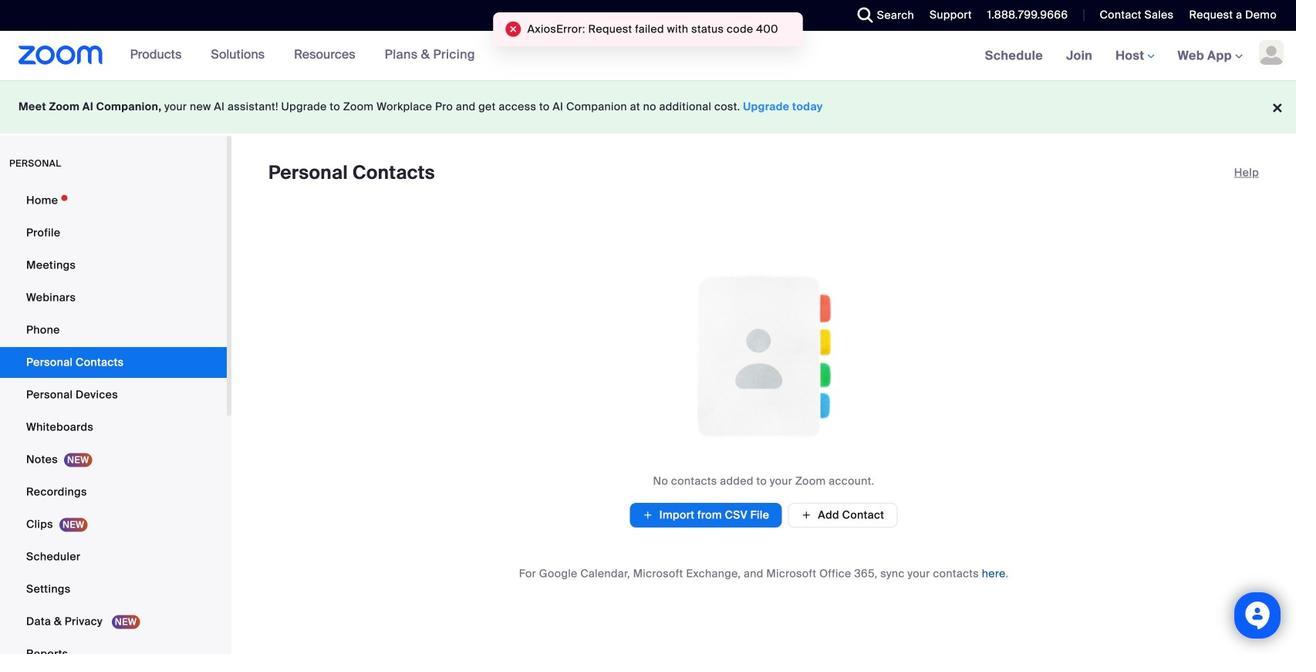 Task type: locate. For each thing, give the bounding box(es) containing it.
profile picture image
[[1260, 40, 1284, 65]]

banner
[[0, 31, 1297, 81]]

footer
[[0, 80, 1297, 134]]

error image
[[506, 22, 522, 37]]

add image
[[643, 508, 654, 523], [801, 509, 812, 523]]

1 horizontal spatial add image
[[801, 509, 812, 523]]



Task type: describe. For each thing, give the bounding box(es) containing it.
0 horizontal spatial add image
[[643, 508, 654, 523]]

meetings navigation
[[974, 31, 1297, 81]]

product information navigation
[[119, 31, 487, 80]]

personal menu menu
[[0, 185, 227, 655]]

zoom logo image
[[19, 46, 103, 65]]



Task type: vqa. For each thing, say whether or not it's contained in the screenshot.
error image at top
yes



